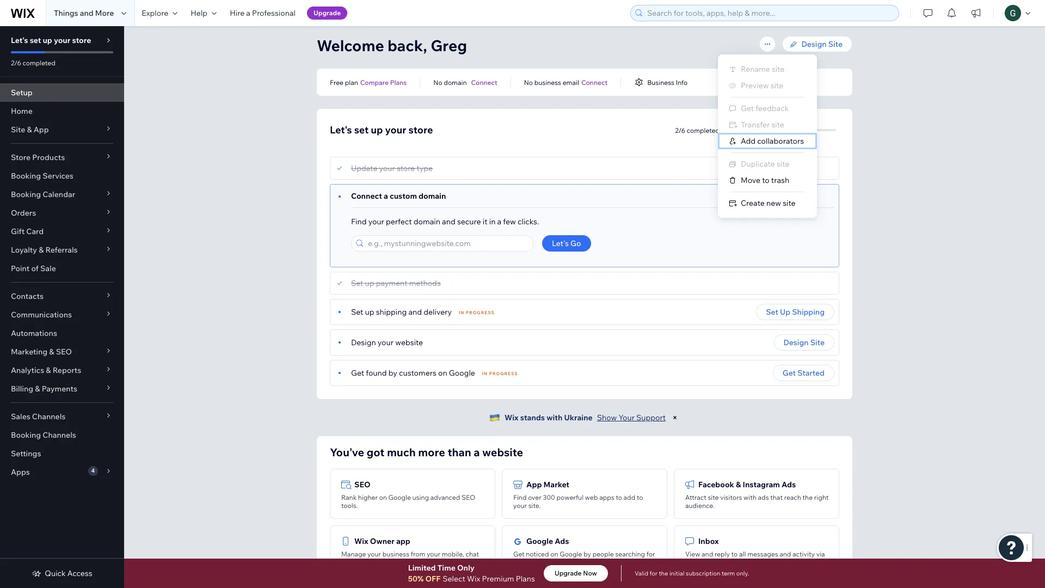 Task type: locate. For each thing, give the bounding box(es) containing it.
wix down "only"
[[467, 574, 481, 584]]

channels down sales channels popup button
[[43, 430, 76, 440]]

create new site button
[[718, 195, 818, 211]]

& right facebook at the bottom
[[736, 480, 742, 490]]

upgrade inside upgrade button
[[314, 9, 341, 17]]

design down set up shipping button
[[784, 338, 809, 348]]

preview
[[741, 81, 769, 90]]

site up preview site "button"
[[772, 64, 785, 74]]

free
[[330, 78, 344, 86]]

connect a custom domain
[[351, 191, 446, 201]]

1 horizontal spatial ads
[[782, 480, 796, 490]]

1 vertical spatial booking
[[11, 190, 41, 199]]

add
[[741, 136, 756, 146]]

0 vertical spatial website
[[396, 338, 423, 348]]

set inside set up shipping button
[[767, 307, 779, 317]]

0 horizontal spatial completed
[[23, 59, 55, 67]]

1 vertical spatial channels
[[43, 430, 76, 440]]

set for set up shipping and delivery
[[351, 307, 364, 317]]

no
[[434, 78, 443, 86], [524, 78, 533, 86]]

chat inside manage your business from your mobile, chat with visitors & more.
[[466, 550, 479, 558]]

1 connect link from the left
[[471, 77, 498, 87]]

0 vertical spatial find
[[351, 217, 367, 227]]

0 vertical spatial by
[[389, 368, 398, 378]]

setup link
[[0, 83, 124, 102]]

point of sale
[[11, 264, 56, 273]]

1 no from the left
[[434, 78, 443, 86]]

channels up booking channels
[[32, 412, 66, 422]]

analytics
[[11, 365, 44, 375]]

add collaborators button
[[718, 133, 818, 149]]

0 horizontal spatial 2/6 completed
[[11, 59, 55, 67]]

move to trash button
[[718, 172, 818, 188]]

for right searching
[[647, 550, 656, 558]]

set up update
[[354, 124, 369, 136]]

set up payment methods
[[351, 278, 441, 288]]

2 horizontal spatial wix
[[505, 413, 519, 423]]

1 horizontal spatial 2/6 completed
[[676, 126, 720, 134]]

2 vertical spatial booking
[[11, 430, 41, 440]]

your inside get noticed on google by people searching for what your business offers.
[[530, 558, 544, 566]]

0 horizontal spatial no
[[434, 78, 443, 86]]

site inside "button"
[[771, 81, 784, 90]]

the left right
[[803, 493, 813, 502]]

chat up subscription
[[705, 558, 719, 566]]

to left all
[[732, 550, 738, 558]]

completed up setup at the top left of page
[[23, 59, 55, 67]]

domain down the greg
[[444, 78, 467, 86]]

home
[[11, 106, 33, 116]]

site & app
[[11, 125, 49, 135]]

add
[[624, 493, 636, 502]]

booking up settings
[[11, 430, 41, 440]]

app down home link
[[34, 125, 49, 135]]

0 vertical spatial booking
[[11, 171, 41, 181]]

1 horizontal spatial site
[[811, 338, 825, 348]]

channels inside popup button
[[32, 412, 66, 422]]

0 horizontal spatial find
[[351, 217, 367, 227]]

1 vertical spatial domain
[[419, 191, 446, 201]]

more. inside view and reply to all messages and activity via email, chat & more.
[[726, 558, 743, 566]]

& for site
[[27, 125, 32, 135]]

seo up analytics & reports popup button
[[56, 347, 72, 357]]

preview site
[[741, 81, 784, 90]]

get left found at the bottom left of page
[[351, 368, 364, 378]]

more. down app in the bottom of the page
[[385, 558, 402, 566]]

for inside get noticed on google by people searching for what your business offers.
[[647, 550, 656, 558]]

business up upgrade now
[[545, 558, 572, 566]]

higher
[[358, 493, 378, 502]]

2/6 inside sidebar element
[[11, 59, 21, 67]]

your right what
[[530, 558, 544, 566]]

1 horizontal spatial wix
[[467, 574, 481, 584]]

0 vertical spatial 2/6
[[11, 59, 21, 67]]

booking for booking services
[[11, 171, 41, 181]]

0 vertical spatial on
[[438, 368, 448, 378]]

gift card button
[[0, 222, 124, 241]]

1 horizontal spatial plans
[[516, 574, 535, 584]]

analytics & reports
[[11, 365, 81, 375]]

design site button
[[774, 334, 835, 351]]

1 booking from the top
[[11, 171, 41, 181]]

0 horizontal spatial visitors
[[356, 558, 378, 566]]

google inside get noticed on google by people searching for what your business offers.
[[560, 550, 583, 558]]

& for analytics
[[46, 365, 51, 375]]

site right 'new'
[[783, 198, 796, 208]]

up up setup link
[[43, 35, 52, 45]]

google up upgrade now
[[560, 550, 583, 558]]

upgrade down offers. on the bottom right of the page
[[555, 569, 582, 577]]

design site inside design site link
[[802, 39, 843, 49]]

orders
[[11, 208, 36, 218]]

booking calendar
[[11, 190, 75, 199]]

2 no from the left
[[524, 78, 533, 86]]

in progress
[[459, 310, 495, 315], [482, 371, 518, 376]]

domain right the perfect
[[414, 217, 441, 227]]

0 vertical spatial in progress
[[459, 310, 495, 315]]

set left payment
[[351, 278, 364, 288]]

2 horizontal spatial on
[[551, 550, 559, 558]]

2 horizontal spatial seo
[[462, 493, 476, 502]]

2/6 up setup at the top left of page
[[11, 59, 21, 67]]

find inside find over 300 powerful web apps to add to your site.
[[514, 493, 527, 502]]

site up collaborators
[[772, 120, 785, 130]]

1 vertical spatial seo
[[355, 480, 371, 490]]

& for marketing
[[49, 347, 54, 357]]

set for set up payment methods
[[351, 278, 364, 288]]

1 vertical spatial find
[[514, 493, 527, 502]]

set
[[351, 278, 364, 288], [351, 307, 364, 317], [767, 307, 779, 317]]

products
[[32, 153, 65, 162]]

design inside design site link
[[802, 39, 827, 49]]

to right add at right bottom
[[637, 493, 644, 502]]

a
[[246, 8, 251, 18], [384, 191, 388, 201], [498, 217, 502, 227], [474, 446, 480, 459]]

on for seo
[[379, 493, 387, 502]]

0 vertical spatial domain
[[444, 78, 467, 86]]

seo right advanced on the bottom
[[462, 493, 476, 502]]

seo
[[56, 347, 72, 357], [355, 480, 371, 490], [462, 493, 476, 502]]

by left people on the bottom right of the page
[[584, 550, 592, 558]]

& for loyalty
[[39, 245, 44, 255]]

0 vertical spatial seo
[[56, 347, 72, 357]]

for right the valid at right
[[650, 570, 658, 577]]

attract
[[686, 493, 707, 502]]

set up shipping button
[[757, 304, 835, 320]]

0 horizontal spatial site
[[11, 125, 25, 135]]

0 vertical spatial design site
[[802, 39, 843, 49]]

1 horizontal spatial let's set up your store
[[330, 124, 433, 136]]

1 vertical spatial the
[[659, 570, 669, 577]]

by right found at the bottom left of page
[[389, 368, 398, 378]]

visitors down 'owner'
[[356, 558, 378, 566]]

business
[[535, 78, 562, 86], [383, 550, 410, 558], [545, 558, 572, 566]]

app market
[[527, 480, 570, 490]]

0 horizontal spatial on
[[379, 493, 387, 502]]

referrals
[[45, 245, 78, 255]]

0 vertical spatial the
[[803, 493, 813, 502]]

menu containing rename site
[[718, 61, 818, 211]]

site down the rename site button
[[771, 81, 784, 90]]

0 horizontal spatial let's
[[11, 35, 28, 45]]

upgrade up welcome
[[314, 9, 341, 17]]

via
[[817, 550, 826, 558]]

facebook
[[699, 480, 735, 490]]

1 vertical spatial store
[[409, 124, 433, 136]]

up inside sidebar element
[[43, 35, 52, 45]]

1 vertical spatial plans
[[516, 574, 535, 584]]

channels
[[32, 412, 66, 422], [43, 430, 76, 440]]

on down google ads
[[551, 550, 559, 558]]

1 more. from the left
[[385, 558, 402, 566]]

0 vertical spatial in
[[459, 310, 465, 315]]

store
[[72, 35, 91, 45], [409, 124, 433, 136], [397, 163, 415, 173]]

transfer
[[741, 120, 770, 130]]

duplicate site
[[741, 159, 790, 169]]

let's up update
[[330, 124, 352, 136]]

no domain connect
[[434, 78, 498, 86]]

& right billing
[[35, 384, 40, 394]]

1 horizontal spatial on
[[438, 368, 448, 378]]

visitors inside attract site visitors with ads that reach the right audience.
[[721, 493, 743, 502]]

0 horizontal spatial let's set up your store
[[11, 35, 91, 45]]

messages
[[748, 550, 779, 558]]

1 vertical spatial in
[[482, 371, 488, 376]]

google ads
[[527, 537, 569, 546]]

google left using
[[389, 493, 411, 502]]

visitors inside manage your business from your mobile, chat with visitors & more.
[[356, 558, 378, 566]]

domain up find your perfect domain and secure it in a few clicks.
[[419, 191, 446, 201]]

more. inside manage your business from your mobile, chat with visitors & more.
[[385, 558, 402, 566]]

2 vertical spatial site
[[811, 338, 825, 348]]

2/6 completed down info
[[676, 126, 720, 134]]

1 horizontal spatial visitors
[[721, 493, 743, 502]]

wix for wix stands with ukraine show your support
[[505, 413, 519, 423]]

& inside popup button
[[39, 245, 44, 255]]

on right customers
[[438, 368, 448, 378]]

design site
[[802, 39, 843, 49], [784, 338, 825, 348]]

quick
[[45, 569, 66, 578]]

get left noticed
[[514, 550, 525, 558]]

site inside attract site visitors with ads that reach the right audience.
[[708, 493, 719, 502]]

& left reports
[[46, 365, 51, 375]]

booking
[[11, 171, 41, 181], [11, 190, 41, 199], [11, 430, 41, 440]]

your inside find over 300 powerful web apps to add to your site.
[[514, 502, 527, 510]]

welcome back, greg
[[317, 36, 467, 55]]

2 vertical spatial let's
[[552, 239, 569, 248]]

0 vertical spatial upgrade
[[314, 9, 341, 17]]

rename site
[[741, 64, 785, 74]]

get left started
[[783, 368, 796, 378]]

2 vertical spatial on
[[551, 550, 559, 558]]

progress for get found by customers on google
[[490, 371, 518, 376]]

get for get started
[[783, 368, 796, 378]]

3 booking from the top
[[11, 430, 41, 440]]

seo up higher
[[355, 480, 371, 490]]

trash
[[772, 175, 790, 185]]

booking down store at the left of the page
[[11, 171, 41, 181]]

site for attract site visitors with ads that reach the right audience.
[[708, 493, 719, 502]]

channels for booking channels
[[43, 430, 76, 440]]

to inside move to trash button
[[763, 175, 770, 185]]

0 horizontal spatial set
[[30, 35, 41, 45]]

get inside button
[[783, 368, 796, 378]]

2/6 completed up setup at the top left of page
[[11, 59, 55, 67]]

1 horizontal spatial set
[[354, 124, 369, 136]]

a right hire
[[246, 8, 251, 18]]

no down the greg
[[434, 78, 443, 86]]

2 horizontal spatial with
[[744, 493, 757, 502]]

& right loyalty
[[39, 245, 44, 255]]

completed left transfer
[[687, 126, 720, 134]]

2 more. from the left
[[726, 558, 743, 566]]

with inside manage your business from your mobile, chat with visitors & more.
[[342, 558, 354, 566]]

0 vertical spatial store
[[72, 35, 91, 45]]

your down things
[[54, 35, 70, 45]]

booking inside dropdown button
[[11, 190, 41, 199]]

2 vertical spatial wix
[[467, 574, 481, 584]]

0 vertical spatial site
[[829, 39, 843, 49]]

set left shipping
[[351, 307, 364, 317]]

connect
[[471, 78, 498, 86], [582, 78, 608, 86], [351, 191, 382, 201]]

store inside sidebar element
[[72, 35, 91, 45]]

0 horizontal spatial in
[[459, 310, 465, 315]]

1 horizontal spatial the
[[803, 493, 813, 502]]

offers.
[[573, 558, 593, 566]]

0 horizontal spatial app
[[34, 125, 49, 135]]

web
[[585, 493, 598, 502]]

in progress for get found by customers on google
[[482, 371, 518, 376]]

booking for booking calendar
[[11, 190, 41, 199]]

0 vertical spatial set
[[30, 35, 41, 45]]

than
[[448, 446, 472, 459]]

let's set up your store down things
[[11, 35, 91, 45]]

automations link
[[0, 324, 124, 343]]

in for set up shipping and delivery
[[459, 310, 465, 315]]

2 connect link from the left
[[582, 77, 608, 87]]

to
[[763, 175, 770, 185], [616, 493, 623, 502], [637, 493, 644, 502], [732, 550, 738, 558]]

1 horizontal spatial by
[[584, 550, 592, 558]]

subscription
[[686, 570, 721, 577]]

the left initial
[[659, 570, 669, 577]]

business info
[[648, 78, 688, 86]]

1 horizontal spatial upgrade
[[555, 569, 582, 577]]

custom
[[390, 191, 417, 201]]

ads up "reach"
[[782, 480, 796, 490]]

let's inside sidebar element
[[11, 35, 28, 45]]

store down things and more
[[72, 35, 91, 45]]

quick access button
[[32, 569, 92, 578]]

Search for tools, apps, help & more... field
[[644, 5, 896, 21]]

visitors down facebook at the bottom
[[721, 493, 743, 502]]

get started
[[783, 368, 825, 378]]

on inside get noticed on google by people searching for what your business offers.
[[551, 550, 559, 558]]

what
[[514, 558, 529, 566]]

1 vertical spatial progress
[[490, 371, 518, 376]]

show
[[597, 413, 617, 423]]

0 vertical spatial visitors
[[721, 493, 743, 502]]

no business email connect
[[524, 78, 608, 86]]

menu
[[718, 61, 818, 211]]

more. up term
[[726, 558, 743, 566]]

connect link for no business email connect
[[582, 77, 608, 87]]

on right higher
[[379, 493, 387, 502]]

1 vertical spatial design site
[[784, 338, 825, 348]]

set up setup at the top left of page
[[30, 35, 41, 45]]

welcome
[[317, 36, 384, 55]]

0 vertical spatial plans
[[390, 78, 407, 86]]

app up the over
[[527, 480, 542, 490]]

right
[[815, 493, 829, 502]]

wix for wix owner app
[[355, 537, 369, 546]]

1 vertical spatial set
[[354, 124, 369, 136]]

1 horizontal spatial with
[[547, 413, 563, 423]]

on inside rank higher on google using advanced seo tools.
[[379, 493, 387, 502]]

& up term
[[720, 558, 724, 566]]

plans
[[390, 78, 407, 86], [516, 574, 535, 584]]

stands
[[521, 413, 545, 423]]

wix inside limited time only 50% off select wix premium plans
[[467, 574, 481, 584]]

0 vertical spatial app
[[34, 125, 49, 135]]

site inside button
[[772, 120, 785, 130]]

set left up at the right bottom
[[767, 307, 779, 317]]

to left trash
[[763, 175, 770, 185]]

upgrade
[[314, 9, 341, 17], [555, 569, 582, 577]]

1 vertical spatial site
[[11, 125, 25, 135]]

2 booking from the top
[[11, 190, 41, 199]]

2 horizontal spatial let's
[[552, 239, 569, 248]]

get for get noticed on google by people searching for what your business offers.
[[514, 550, 525, 558]]

upgrade inside upgrade now button
[[555, 569, 582, 577]]

business down app in the bottom of the page
[[383, 550, 410, 558]]

booking channels link
[[0, 426, 124, 444]]

get inside get noticed on google by people searching for what your business offers.
[[514, 550, 525, 558]]

a right in
[[498, 217, 502, 227]]

plans down what
[[516, 574, 535, 584]]

wix left stands
[[505, 413, 519, 423]]

plans right compare
[[390, 78, 407, 86]]

noticed
[[526, 550, 549, 558]]

advanced
[[431, 493, 460, 502]]

limited
[[408, 563, 436, 573]]

email,
[[686, 558, 704, 566]]

1 vertical spatial 2/6
[[676, 126, 686, 134]]

2 vertical spatial domain
[[414, 217, 441, 227]]

get found by customers on google
[[351, 368, 475, 378]]

more.
[[385, 558, 402, 566], [726, 558, 743, 566]]

store up type
[[409, 124, 433, 136]]

1 horizontal spatial connect link
[[582, 77, 608, 87]]

0 horizontal spatial chat
[[466, 550, 479, 558]]

1 horizontal spatial app
[[527, 480, 542, 490]]

1 vertical spatial let's set up your store
[[330, 124, 433, 136]]

1 horizontal spatial chat
[[705, 558, 719, 566]]

google right customers
[[449, 368, 475, 378]]

0 horizontal spatial upgrade
[[314, 9, 341, 17]]

0 vertical spatial progress
[[466, 310, 495, 315]]

website up get found by customers on google on the left bottom
[[396, 338, 423, 348]]

customers
[[399, 368, 437, 378]]

connect link
[[471, 77, 498, 87], [582, 77, 608, 87]]

2 vertical spatial with
[[342, 558, 354, 566]]

app
[[34, 125, 49, 135], [527, 480, 542, 490]]

marketing & seo
[[11, 347, 72, 357]]

no for no business email connect
[[524, 78, 533, 86]]

& up analytics & reports on the bottom left of page
[[49, 347, 54, 357]]

1 vertical spatial upgrade
[[555, 569, 582, 577]]

design up the rename site button
[[802, 39, 827, 49]]

website right than
[[483, 446, 524, 459]]

and left delivery
[[409, 307, 422, 317]]

that
[[771, 493, 783, 502]]

domain
[[444, 78, 467, 86], [419, 191, 446, 201], [414, 217, 441, 227]]

let's up setup at the top left of page
[[11, 35, 28, 45]]

1 horizontal spatial seo
[[355, 480, 371, 490]]

business left email
[[535, 78, 562, 86]]

site up trash
[[777, 159, 790, 169]]

2/6 down info
[[676, 126, 686, 134]]

1 horizontal spatial website
[[483, 446, 524, 459]]

2 vertical spatial store
[[397, 163, 415, 173]]

create
[[741, 198, 765, 208]]

store products button
[[0, 148, 124, 167]]

1 vertical spatial in progress
[[482, 371, 518, 376]]

find left the over
[[514, 493, 527, 502]]

0 vertical spatial channels
[[32, 412, 66, 422]]

0 vertical spatial 2/6 completed
[[11, 59, 55, 67]]

0 horizontal spatial ads
[[555, 537, 569, 546]]

1 horizontal spatial let's
[[330, 124, 352, 136]]

seo inside marketing & seo popup button
[[56, 347, 72, 357]]

0 horizontal spatial more.
[[385, 558, 402, 566]]

no left email
[[524, 78, 533, 86]]

& for facebook
[[736, 480, 742, 490]]

progress for set up shipping and delivery
[[466, 310, 495, 315]]

get inside button
[[741, 103, 754, 113]]

feedback
[[756, 103, 789, 113]]



Task type: vqa. For each thing, say whether or not it's contained in the screenshot.
"and"
yes



Task type: describe. For each thing, give the bounding box(es) containing it.
payments
[[42, 384, 77, 394]]

design inside design site button
[[784, 338, 809, 348]]

time
[[438, 563, 456, 573]]

limited time only 50% off select wix premium plans
[[408, 563, 535, 584]]

domain for perfect
[[414, 217, 441, 227]]

seo inside rank higher on google using advanced seo tools.
[[462, 493, 476, 502]]

set for set up shipping
[[767, 307, 779, 317]]

& inside view and reply to all messages and activity via email, chat & more.
[[720, 558, 724, 566]]

set inside sidebar element
[[30, 35, 41, 45]]

on for google ads
[[551, 550, 559, 558]]

2 horizontal spatial connect
[[582, 78, 608, 86]]

move
[[741, 175, 761, 185]]

the inside attract site visitors with ads that reach the right audience.
[[803, 493, 813, 502]]

to inside view and reply to all messages and activity via email, chat & more.
[[732, 550, 738, 558]]

let's set up your store inside sidebar element
[[11, 35, 91, 45]]

0 horizontal spatial website
[[396, 338, 423, 348]]

hire
[[230, 8, 245, 18]]

store products
[[11, 153, 65, 162]]

delivery
[[424, 307, 452, 317]]

business inside manage your business from your mobile, chat with visitors & more.
[[383, 550, 410, 558]]

marketing & seo button
[[0, 343, 124, 361]]

domain for custom
[[419, 191, 446, 201]]

using
[[413, 493, 429, 502]]

powerful
[[557, 493, 584, 502]]

ukraine
[[565, 413, 593, 423]]

quick access
[[45, 569, 92, 578]]

design site inside design site button
[[784, 338, 825, 348]]

add collaborators
[[741, 136, 805, 146]]

only
[[458, 563, 475, 573]]

plans inside limited time only 50% off select wix premium plans
[[516, 574, 535, 584]]

reports
[[53, 365, 81, 375]]

up left shipping
[[365, 307, 374, 317]]

shipping
[[793, 307, 825, 317]]

orders button
[[0, 204, 124, 222]]

rename
[[741, 64, 771, 74]]

activity
[[793, 550, 815, 558]]

settings
[[11, 449, 41, 459]]

0 horizontal spatial the
[[659, 570, 669, 577]]

from
[[411, 550, 426, 558]]

by inside get noticed on google by people searching for what your business offers.
[[584, 550, 592, 558]]

shipping
[[376, 307, 407, 317]]

app inside popup button
[[34, 125, 49, 135]]

create new site
[[741, 198, 796, 208]]

site for rename site
[[772, 64, 785, 74]]

compare plans link
[[360, 77, 407, 87]]

a right than
[[474, 446, 480, 459]]

info
[[676, 78, 688, 86]]

1 vertical spatial ads
[[555, 537, 569, 546]]

contacts button
[[0, 287, 124, 306]]

loyalty & referrals button
[[0, 241, 124, 259]]

your inside sidebar element
[[54, 35, 70, 45]]

1 vertical spatial website
[[483, 446, 524, 459]]

in for get found by customers on google
[[482, 371, 488, 376]]

1 vertical spatial app
[[527, 480, 542, 490]]

type
[[417, 163, 433, 173]]

store
[[11, 153, 31, 162]]

email
[[563, 78, 580, 86]]

support
[[637, 413, 666, 423]]

1 horizontal spatial connect
[[471, 78, 498, 86]]

settings link
[[0, 444, 124, 463]]

billing
[[11, 384, 33, 394]]

1 vertical spatial 2/6 completed
[[676, 126, 720, 134]]

few
[[503, 217, 516, 227]]

transfer site
[[741, 120, 785, 130]]

design up found at the bottom left of page
[[351, 338, 376, 348]]

preview site button
[[718, 77, 818, 94]]

& for billing
[[35, 384, 40, 394]]

sales channels
[[11, 412, 66, 422]]

attract site visitors with ads that reach the right audience.
[[686, 493, 829, 510]]

view and reply to all messages and activity via email, chat & more.
[[686, 550, 826, 566]]

site for transfer site
[[772, 120, 785, 130]]

channels for sales channels
[[32, 412, 66, 422]]

1 vertical spatial completed
[[687, 126, 720, 134]]

your up update your store type
[[385, 124, 407, 136]]

compare
[[360, 78, 389, 86]]

connect link for no domain connect
[[471, 77, 498, 87]]

select
[[443, 574, 466, 584]]

payment
[[376, 278, 408, 288]]

booking services
[[11, 171, 73, 181]]

site for preview site
[[771, 81, 784, 90]]

with inside attract site visitors with ads that reach the right audience.
[[744, 493, 757, 502]]

rank higher on google using advanced seo tools.
[[342, 493, 476, 510]]

your right update
[[379, 163, 395, 173]]

in progress for set up shipping and delivery
[[459, 310, 495, 315]]

get for get found by customers on google
[[351, 368, 364, 378]]

get feedback
[[741, 103, 789, 113]]

chat inside view and reply to all messages and activity via email, chat & more.
[[705, 558, 719, 566]]

a left custom
[[384, 191, 388, 201]]

0 horizontal spatial by
[[389, 368, 398, 378]]

0 vertical spatial ads
[[782, 480, 796, 490]]

billing & payments button
[[0, 380, 124, 398]]

0 horizontal spatial plans
[[390, 78, 407, 86]]

booking for booking channels
[[11, 430, 41, 440]]

gift card
[[11, 227, 44, 236]]

your down shipping
[[378, 338, 394, 348]]

tools.
[[342, 502, 358, 510]]

1 horizontal spatial 2/6
[[676, 126, 686, 134]]

your left the perfect
[[369, 217, 384, 227]]

started
[[798, 368, 825, 378]]

site inside popup button
[[11, 125, 25, 135]]

let's inside button
[[552, 239, 569, 248]]

sidebar element
[[0, 26, 124, 588]]

wix owner app
[[355, 537, 411, 546]]

and left more
[[80, 8, 93, 18]]

mobile,
[[442, 550, 465, 558]]

upgrade for upgrade
[[314, 9, 341, 17]]

1 vertical spatial for
[[650, 570, 658, 577]]

of
[[31, 264, 39, 273]]

no for no domain connect
[[434, 78, 443, 86]]

billing & payments
[[11, 384, 77, 394]]

booking calendar button
[[0, 185, 124, 204]]

over
[[528, 493, 542, 502]]

site for duplicate site
[[777, 159, 790, 169]]

premium
[[482, 574, 514, 584]]

get for get feedback
[[741, 103, 754, 113]]

and left secure
[[442, 217, 456, 227]]

find for find over 300 powerful web apps to add to your site.
[[514, 493, 527, 502]]

your down 'owner'
[[368, 550, 381, 558]]

find for find your perfect domain and secure it in a few clicks.
[[351, 217, 367, 227]]

more
[[418, 446, 446, 459]]

collaborators
[[758, 136, 805, 146]]

site inside button
[[811, 338, 825, 348]]

your right from
[[427, 550, 441, 558]]

2/6 completed inside sidebar element
[[11, 59, 55, 67]]

move to trash
[[741, 175, 790, 185]]

completed inside sidebar element
[[23, 59, 55, 67]]

& inside manage your business from your mobile, chat with visitors & more.
[[379, 558, 384, 566]]

up
[[781, 307, 791, 317]]

and down inbox
[[702, 550, 714, 558]]

up up update
[[371, 124, 383, 136]]

google up noticed
[[527, 537, 553, 546]]

get started button
[[773, 365, 835, 381]]

set up shipping and delivery
[[351, 307, 452, 317]]

market
[[544, 480, 570, 490]]

to left add at right bottom
[[616, 493, 623, 502]]

let's go button
[[543, 235, 591, 252]]

apps
[[600, 493, 615, 502]]

rename site button
[[718, 61, 818, 77]]

communications button
[[0, 306, 124, 324]]

google inside rank higher on google using advanced seo tools.
[[389, 493, 411, 502]]

sales channels button
[[0, 407, 124, 426]]

help
[[191, 8, 208, 18]]

0 vertical spatial with
[[547, 413, 563, 423]]

greg
[[431, 36, 467, 55]]

design your website
[[351, 338, 423, 348]]

4
[[91, 467, 95, 474]]

reply
[[715, 550, 730, 558]]

get feedback button
[[718, 100, 818, 117]]

only.
[[737, 570, 750, 577]]

and left activity
[[780, 550, 792, 558]]

0 horizontal spatial connect
[[351, 191, 382, 201]]

things and more
[[54, 8, 114, 18]]

up left payment
[[365, 278, 374, 288]]

business inside get noticed on google by people searching for what your business offers.
[[545, 558, 572, 566]]

e.g., mystunningwebsite.com field
[[365, 236, 530, 251]]

upgrade for upgrade now
[[555, 569, 582, 577]]

home link
[[0, 102, 124, 120]]

services
[[43, 171, 73, 181]]

reach
[[785, 493, 802, 502]]

get noticed on google by people searching for what your business offers.
[[514, 550, 656, 566]]

manage your business from your mobile, chat with visitors & more.
[[342, 550, 479, 566]]

got
[[367, 446, 385, 459]]



